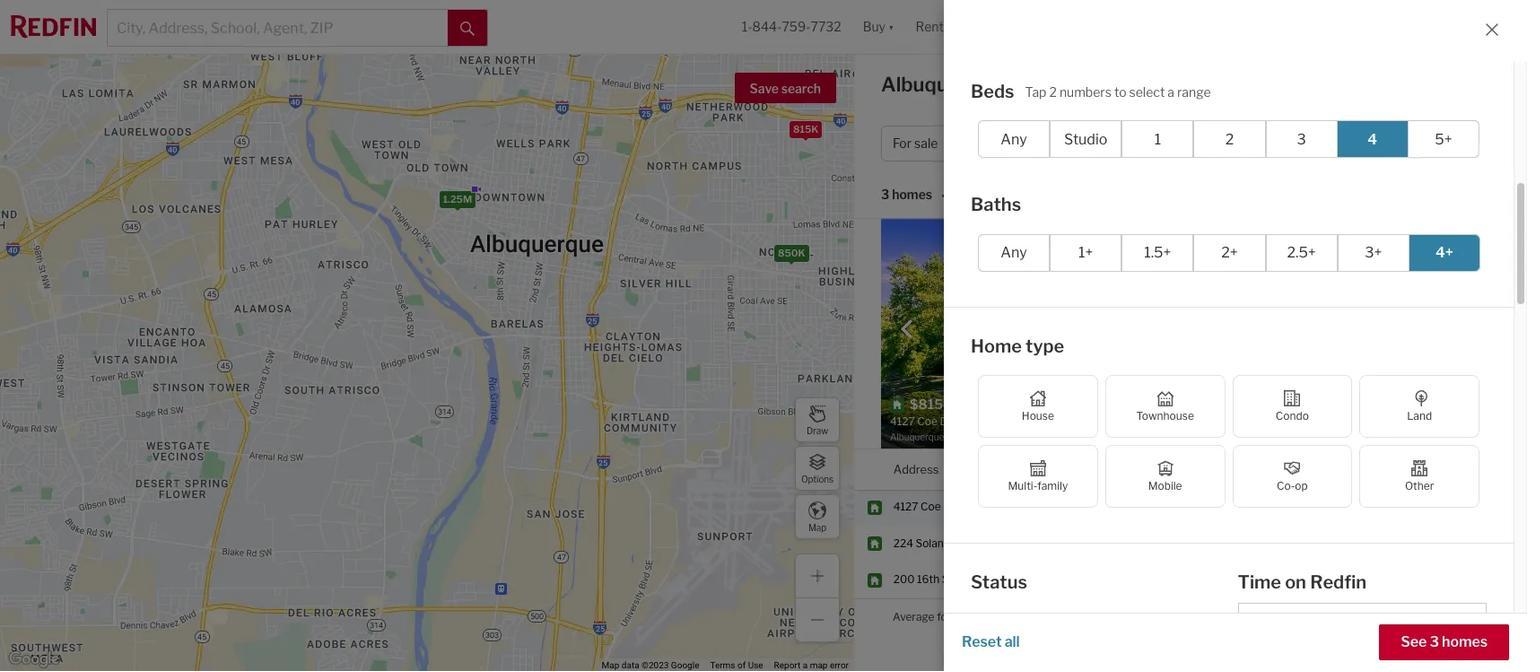 Task type: locate. For each thing, give the bounding box(es) containing it.
1 option group from the top
[[978, 120, 1480, 158]]

terms
[[710, 661, 736, 670]]

p...
[[1238, 263, 1251, 276]]

price down beds
[[991, 136, 1022, 151]]

1 horizontal spatial redfin
[[1429, 462, 1465, 476]]

ne for 224 solano dr ne
[[967, 537, 982, 550]]

solano
[[916, 537, 950, 550]]

844-
[[753, 19, 782, 34]]

4+ radio
[[1409, 234, 1481, 271]]

report
[[774, 661, 801, 670]]

2
[[1050, 84, 1057, 99], [1226, 131, 1234, 148], [1398, 136, 1406, 151]]

terms of use link
[[710, 661, 763, 670]]

1 albuquerque from the top
[[1003, 537, 1068, 550]]

0 vertical spatial ne
[[958, 500, 973, 514]]

albuquerque up coming soon
[[1003, 573, 1068, 586]]

house
[[1022, 409, 1054, 423]]

days up see
[[1415, 610, 1439, 624]]

address button
[[894, 450, 939, 490]]

1+
[[1079, 244, 1093, 261]]

1 vertical spatial any
[[1001, 244, 1027, 261]]

0 vertical spatial home type
[[1075, 136, 1139, 151]]

on up the 4839
[[1285, 572, 1307, 593]]

nearly
[[1205, 249, 1236, 262]]

home
[[1434, 234, 1462, 248]]

1 vertical spatial 41
[[1401, 610, 1413, 624]]

to left select
[[1115, 84, 1127, 99]]

option group containing house
[[978, 375, 1480, 508]]

ne up sw
[[967, 537, 982, 550]]

ne for 4127 coe dr ne
[[958, 500, 973, 514]]

41 for $255
[[1401, 610, 1413, 624]]

$278
[[1355, 537, 1382, 550]]

1 horizontal spatial a
[[1168, 84, 1175, 99]]

any down baths
[[1001, 244, 1027, 261]]

$255 down time on redfin
[[1346, 610, 1373, 624]]

bd
[[1203, 136, 1219, 151]]

0 vertical spatial $850,000
[[1086, 537, 1138, 550]]

2 horizontal spatial 3
[[1430, 634, 1439, 651]]

0 vertical spatial •
[[1392, 136, 1396, 151]]

1 vertical spatial •
[[942, 188, 946, 203]]

0 horizontal spatial type
[[1026, 335, 1065, 357]]

price button up $815,000
[[1086, 450, 1114, 490]]

City, Address, School, Agent, ZIP search field
[[108, 10, 448, 46]]

1 vertical spatial days
[[1426, 537, 1449, 550]]

3 inside 3 homes • sort : recommended
[[881, 187, 890, 202]]

favorite this home image
[[1204, 417, 1225, 439]]

4+ inside radio
[[1436, 244, 1454, 261]]

1 vertical spatial $850,000
[[1081, 610, 1134, 624]]

family
[[1038, 479, 1068, 493]]

list box
[[1238, 603, 1487, 639]]

0 vertical spatial type
[[1113, 136, 1139, 151]]

0 horizontal spatial 4+
[[1228, 136, 1244, 151]]

dr for solano
[[953, 537, 965, 550]]

on redfin
[[1411, 462, 1465, 476]]

3 for 3
[[1297, 131, 1307, 148]]

1 vertical spatial a
[[803, 661, 808, 670]]

2 horizontal spatial 2
[[1398, 136, 1406, 151]]

Condo checkbox
[[1233, 375, 1353, 438]]

3 down for sale button
[[881, 187, 890, 202]]

any
[[1001, 131, 1027, 148], [1001, 244, 1027, 261]]

1 any from the top
[[1001, 131, 1027, 148]]

home down numbers
[[1075, 136, 1110, 151]]

save search
[[750, 81, 821, 96]]

map down options
[[809, 522, 827, 533]]

numbers
[[1060, 84, 1112, 99]]

1 vertical spatial albuquerque
[[1003, 573, 1068, 586]]

4+ inside button
[[1228, 136, 1244, 151]]

map left the data
[[602, 661, 620, 670]]

all filters • 2
[[1335, 136, 1406, 151]]

map inside button
[[809, 522, 827, 533]]

options button
[[795, 446, 840, 491]]

0 horizontal spatial price button
[[980, 126, 1056, 162]]

time on redfin
[[1238, 572, 1367, 593]]

sale
[[915, 136, 938, 151]]

location button
[[1003, 450, 1051, 490]]

a left map
[[803, 661, 808, 670]]

4,911
[[1282, 573, 1309, 586]]

1 horizontal spatial 4+
[[1436, 244, 1454, 261]]

0 vertical spatial any
[[1001, 131, 1027, 148]]

sw
[[955, 573, 973, 586]]

3 for 3 homes • sort : recommended
[[881, 187, 890, 202]]

1 horizontal spatial •
[[1392, 136, 1396, 151]]

a left range at the right
[[1168, 84, 1175, 99]]

for right average
[[937, 611, 952, 624]]

of
[[738, 661, 746, 670]]

1 horizontal spatial to
[[1475, 249, 1486, 262]]

0 vertical spatial redfin
[[1429, 462, 1465, 476]]

days right 5
[[1421, 500, 1444, 514]]

2 right tap
[[1050, 84, 1057, 99]]

location
[[1003, 462, 1051, 476]]

5+ checkbox
[[1408, 120, 1480, 158]]

home up the 'house' checkbox
[[971, 335, 1022, 357]]

home type up the 'house' checkbox
[[971, 335, 1065, 357]]

nm
[[1012, 73, 1045, 96]]

0 horizontal spatial 3
[[881, 187, 890, 202]]

2 albuquerque from the top
[[1003, 573, 1068, 586]]

homes down for sale
[[892, 187, 933, 202]]

draw button
[[795, 398, 840, 442]]

type
[[1113, 136, 1139, 151], [1026, 335, 1065, 357]]

$255 down $278 at right bottom
[[1355, 573, 1383, 586]]

ne
[[958, 500, 973, 514], [967, 537, 982, 550]]

$850,000 right coming
[[1081, 610, 1134, 624]]

1 horizontal spatial home type
[[1075, 136, 1139, 151]]

5
[[1411, 500, 1418, 514]]

0 vertical spatial for
[[1120, 73, 1147, 96]]

Mobile checkbox
[[1105, 445, 1226, 508]]

any inside radio
[[1001, 244, 1027, 261]]

0 vertical spatial on
[[1465, 234, 1477, 248]]

map region
[[0, 0, 971, 671]]

days down 5 days
[[1426, 537, 1449, 550]]

city
[[1353, 249, 1371, 262]]

home type
[[1075, 136, 1139, 151], [971, 335, 1065, 357]]

days
[[1421, 500, 1444, 514], [1426, 537, 1449, 550], [1415, 610, 1439, 624]]

type left 1
[[1113, 136, 1139, 151]]

1 vertical spatial homes
[[1442, 634, 1488, 651]]

1 horizontal spatial price
[[1086, 462, 1114, 476]]

$850,000 for 3,056
[[1086, 537, 1138, 550]]

any down tap
[[1001, 131, 1027, 148]]

home type left 1
[[1075, 136, 1139, 151]]

any inside option
[[1001, 131, 1027, 148]]

1 vertical spatial price button
[[1086, 450, 1114, 490]]

option group
[[978, 120, 1480, 158], [978, 234, 1481, 271], [978, 375, 1480, 508]]

to right close
[[1475, 249, 1486, 262]]

on
[[1411, 462, 1427, 476]]

$850,000 down $815,000
[[1086, 537, 1138, 550]]

0 vertical spatial 41 days
[[1411, 537, 1449, 550]]

0 vertical spatial 41
[[1411, 537, 1423, 550]]

for left sale
[[1120, 73, 1147, 96]]

2 vertical spatial days
[[1415, 610, 1439, 624]]

map
[[809, 522, 827, 533], [602, 661, 620, 670]]

3 inside checkbox
[[1297, 131, 1307, 148]]

• left sort
[[942, 188, 946, 203]]

4127
[[894, 500, 919, 514]]

815k
[[793, 122, 819, 135]]

3 option group from the top
[[978, 375, 1480, 508]]

on redfin button
[[1411, 450, 1465, 490]]

for
[[1120, 73, 1147, 96], [937, 611, 952, 624]]

224 solano dr ne
[[894, 537, 982, 550]]

0 horizontal spatial 2
[[1050, 84, 1057, 99]]

1 horizontal spatial price button
[[1086, 450, 1114, 490]]

homes
[[892, 187, 933, 202], [1442, 634, 1488, 651]]

favorite button checkbox
[[1156, 223, 1186, 254]]

1-844-759-7732
[[742, 19, 842, 34]]

1 vertical spatial home type
[[971, 335, 1065, 357]]

0 vertical spatial dr
[[944, 500, 955, 514]]

reset all button
[[962, 625, 1020, 661]]

0 horizontal spatial •
[[942, 188, 946, 203]]

option group for baths
[[978, 234, 1481, 271]]

original owner! spacious, well-designed brick home on nearly quarter-acre lot in mid-city neighborhood close to altura p...
[[1205, 234, 1486, 276]]

dr right solano
[[953, 537, 965, 550]]

type up the 'house' checkbox
[[1026, 335, 1065, 357]]

• right filters
[[1392, 136, 1396, 151]]

0 vertical spatial price button
[[980, 126, 1056, 162]]

0 horizontal spatial price
[[991, 136, 1022, 151]]

neighborhood
[[1374, 249, 1444, 262]]

dr right coe
[[944, 500, 955, 514]]

save search button
[[735, 73, 836, 103]]

0 horizontal spatial redfin
[[1310, 572, 1367, 593]]

terms of use
[[710, 661, 763, 670]]

0 vertical spatial map
[[809, 522, 827, 533]]

/
[[1221, 136, 1226, 151]]

1 vertical spatial 41 days
[[1401, 610, 1439, 624]]

condo
[[1276, 409, 1309, 423]]

1 vertical spatial 4+
[[1436, 244, 1454, 261]]

2 right bd
[[1226, 131, 1234, 148]]

41 days down 5 days
[[1411, 537, 1449, 550]]

1 vertical spatial ne
[[967, 537, 982, 550]]

1 vertical spatial type
[[1026, 335, 1065, 357]]

Studio checkbox
[[1050, 120, 1122, 158]]

1 horizontal spatial map
[[809, 522, 827, 533]]

2 vertical spatial 3
[[1430, 634, 1439, 651]]

2 right filters
[[1398, 136, 1406, 151]]

41 days
[[1411, 537, 1449, 550], [1401, 610, 1439, 624]]

1 vertical spatial redfin
[[1310, 572, 1367, 593]]

soon
[[1053, 613, 1086, 630]]

41 down 5
[[1411, 537, 1423, 550]]

2 inside 2 option
[[1226, 131, 1234, 148]]

0 vertical spatial days
[[1421, 500, 1444, 514]]

redfin right 4,911
[[1310, 572, 1367, 593]]

3 left all
[[1297, 131, 1307, 148]]

0 horizontal spatial home type
[[971, 335, 1065, 357]]

$255
[[1355, 573, 1383, 586], [1346, 610, 1373, 624]]

on up close
[[1465, 234, 1477, 248]]

a
[[1168, 84, 1175, 99], [803, 661, 808, 670]]

3 right see
[[1430, 634, 1439, 651]]

0 horizontal spatial home
[[971, 335, 1022, 357]]

0 horizontal spatial to
[[1115, 84, 1127, 99]]

mobile
[[1148, 479, 1183, 493]]

1 horizontal spatial on
[[1465, 234, 1477, 248]]

beds
[[971, 80, 1015, 102]]

2 any from the top
[[1001, 244, 1027, 261]]

on
[[1465, 234, 1477, 248], [1285, 572, 1307, 593]]

• inside 3 homes • sort : recommended
[[942, 188, 946, 203]]

1 horizontal spatial home
[[1075, 136, 1110, 151]]

2 option group from the top
[[978, 234, 1481, 271]]

favorite this home image
[[1486, 531, 1508, 553]]

0 horizontal spatial homes
[[892, 187, 933, 202]]

0 vertical spatial $255
[[1355, 573, 1383, 586]]

homes right see
[[1442, 634, 1488, 651]]

0 horizontal spatial map
[[602, 661, 620, 670]]

townhouse
[[1137, 409, 1194, 423]]

redfin
[[1429, 462, 1465, 476], [1310, 572, 1367, 593]]

price button up recommended
[[980, 126, 1056, 162]]

average for albuquerque:
[[893, 611, 1021, 624]]

days for $278
[[1426, 537, 1449, 550]]

5+
[[1435, 131, 1453, 148]]

0 vertical spatial 3
[[1297, 131, 1307, 148]]

for sale button
[[881, 126, 972, 162]]

4 inside checkbox
[[1368, 131, 1378, 148]]

1 vertical spatial option group
[[978, 234, 1481, 271]]

2 vertical spatial option group
[[978, 375, 1480, 508]]

$850,000 for 4839
[[1081, 610, 1134, 624]]

1 horizontal spatial homes
[[1442, 634, 1488, 651]]

2 checkbox
[[1194, 120, 1266, 158]]

1 vertical spatial to
[[1475, 249, 1486, 262]]

0 vertical spatial 4+
[[1228, 136, 1244, 151]]

1 vertical spatial home
[[971, 335, 1022, 357]]

Co-op checkbox
[[1233, 445, 1353, 508]]

1 vertical spatial $255
[[1346, 610, 1373, 624]]

1 vertical spatial price
[[1086, 462, 1114, 476]]

0 vertical spatial albuquerque
[[1003, 537, 1068, 550]]

• for homes
[[942, 188, 946, 203]]

1 horizontal spatial type
[[1113, 136, 1139, 151]]

1 vertical spatial map
[[602, 661, 620, 670]]

address
[[894, 462, 939, 476]]

more link
[[1251, 263, 1278, 276]]

41 up see
[[1401, 610, 1413, 624]]

4,839
[[1282, 500, 1313, 514]]

1 vertical spatial on
[[1285, 572, 1307, 593]]

price up $815,000
[[1086, 462, 1114, 476]]

1 horizontal spatial 3
[[1297, 131, 1307, 148]]

google image
[[4, 648, 64, 671]]

error
[[830, 661, 849, 670]]

1 vertical spatial 3
[[881, 187, 890, 202]]

1 horizontal spatial 2
[[1226, 131, 1234, 148]]

redfin right the on
[[1429, 462, 1465, 476]]

4+ right /
[[1228, 136, 1244, 151]]

41 days up see
[[1401, 610, 1439, 624]]

dr for coe
[[944, 500, 955, 514]]

acre
[[1279, 249, 1301, 262]]

tap
[[1025, 84, 1047, 99]]

ne right coe
[[958, 500, 973, 514]]

0 vertical spatial home
[[1075, 136, 1110, 151]]

• inside all filters • 2 button
[[1392, 136, 1396, 151]]

google
[[671, 661, 700, 670]]

0 vertical spatial option group
[[978, 120, 1480, 158]]

1 vertical spatial dr
[[953, 537, 965, 550]]

0 horizontal spatial for
[[937, 611, 952, 624]]

draw
[[807, 425, 828, 436]]

4+ right brick
[[1436, 244, 1454, 261]]

albuquerque up status
[[1003, 537, 1068, 550]]

16th
[[917, 573, 940, 586]]

0 vertical spatial homes
[[892, 187, 933, 202]]



Task type: describe. For each thing, give the bounding box(es) containing it.
$/sq.ft.
[[1355, 462, 1397, 476]]

• for filters
[[1392, 136, 1396, 151]]

view details
[[1408, 421, 1478, 436]]

0 horizontal spatial a
[[803, 661, 808, 670]]

recommended
[[986, 187, 1077, 202]]

4127 coe dr ne
[[894, 500, 973, 514]]

map for map data ©2023 google
[[602, 661, 620, 670]]

41 for $278
[[1411, 537, 1423, 550]]

3+ radio
[[1338, 234, 1410, 271]]

more
[[1251, 263, 1278, 276]]

altura
[[1205, 263, 1236, 276]]

homes inside 'button'
[[1442, 634, 1488, 651]]

3 homes • sort : recommended
[[881, 187, 1077, 203]]

Any checkbox
[[978, 120, 1050, 158]]

time
[[1238, 572, 1282, 593]]

coming
[[998, 613, 1050, 630]]

4839
[[1274, 610, 1303, 624]]

previous button image
[[898, 320, 916, 338]]

op
[[1295, 479, 1308, 493]]

1
[[1155, 131, 1161, 148]]

days for $255
[[1415, 610, 1439, 624]]

sq.ft.
[[1282, 462, 1313, 476]]

4 bd / 4+ ba
[[1192, 136, 1261, 151]]

spacious,
[[1283, 234, 1331, 248]]

all
[[1335, 136, 1351, 151]]

x-out this home image
[[1239, 417, 1261, 439]]

to inside original owner! spacious, well-designed brick home on nearly quarter-acre lot in mid-city neighborhood close to altura p...
[[1475, 249, 1486, 262]]

co-
[[1277, 479, 1295, 493]]

2.5+
[[1287, 244, 1316, 261]]

albuquerque,
[[881, 73, 1008, 96]]

$168
[[1355, 500, 1381, 514]]

redfin inside button
[[1429, 462, 1465, 476]]

©2023
[[642, 661, 669, 670]]

sq.ft. button
[[1282, 450, 1313, 490]]

Multi-family checkbox
[[978, 445, 1098, 508]]

select
[[1130, 84, 1165, 99]]

days for $168
[[1421, 500, 1444, 514]]

2+ radio
[[1194, 234, 1266, 271]]

4 bd / 4+ ba button
[[1181, 126, 1295, 162]]

map button
[[795, 495, 840, 539]]

albuquerque, nm homes for sale
[[881, 73, 1192, 96]]

sale
[[1151, 73, 1192, 96]]

0 vertical spatial a
[[1168, 84, 1175, 99]]

map
[[810, 661, 828, 670]]

2 inside all filters • 2 button
[[1398, 136, 1406, 151]]

0 horizontal spatial on
[[1285, 572, 1307, 593]]

3+
[[1365, 244, 1382, 261]]

1 horizontal spatial for
[[1120, 73, 1147, 96]]

albuquerque for 224 solano dr ne
[[1003, 537, 1068, 550]]

:
[[981, 187, 984, 202]]

other
[[1405, 479, 1434, 493]]

41 days for $255
[[1401, 610, 1439, 624]]

homes
[[1049, 73, 1116, 96]]

recommended button
[[984, 186, 1092, 203]]

House checkbox
[[978, 375, 1098, 438]]

favorite button image
[[1156, 223, 1186, 254]]

all
[[1005, 634, 1020, 651]]

reset all
[[962, 634, 1020, 651]]

41 days for $278
[[1411, 537, 1449, 550]]

3,056
[[1282, 537, 1313, 550]]

4 checkbox
[[1337, 120, 1409, 158]]

map data ©2023 google
[[602, 661, 700, 670]]

200 16th st sw link
[[894, 573, 987, 588]]

4.5
[[1237, 573, 1253, 586]]

filters
[[1354, 136, 1389, 151]]

$815,000
[[1086, 500, 1136, 514]]

1-
[[742, 19, 753, 34]]

map for map
[[809, 522, 827, 533]]

details
[[1440, 421, 1478, 436]]

homes inside 3 homes • sort : recommended
[[892, 187, 933, 202]]

multi-
[[1008, 479, 1038, 493]]

for
[[893, 136, 912, 151]]

see 3 homes button
[[1380, 625, 1510, 661]]

st
[[942, 573, 953, 586]]

type inside button
[[1113, 136, 1139, 151]]

Any radio
[[978, 234, 1050, 271]]

4 inside button
[[1192, 136, 1201, 151]]

view
[[1408, 421, 1437, 436]]

home type button
[[1063, 126, 1173, 162]]

any for 1+
[[1001, 244, 1027, 261]]

3 inside 'button'
[[1430, 634, 1439, 651]]

759-
[[782, 19, 811, 34]]

1.5+
[[1145, 244, 1172, 261]]

albuquerque:
[[954, 611, 1021, 624]]

ba
[[1247, 136, 1261, 151]]

photo of 4127 coe dr ne, albuquerque, nm 87110 image
[[881, 219, 1191, 449]]

quarter-
[[1238, 249, 1279, 262]]

5 days
[[1411, 500, 1444, 514]]

albuquerque for 200 16th st sw
[[1003, 573, 1068, 586]]

Townhouse checkbox
[[1105, 375, 1226, 438]]

1+ radio
[[1050, 234, 1122, 271]]

Land checkbox
[[1360, 375, 1480, 438]]

search
[[781, 81, 821, 96]]

home type inside button
[[1075, 136, 1139, 151]]

on inside original owner! spacious, well-designed brick home on nearly quarter-acre lot in mid-city neighborhood close to altura p...
[[1465, 234, 1477, 248]]

3 checkbox
[[1266, 120, 1338, 158]]

Other checkbox
[[1360, 445, 1480, 508]]

option group for home type
[[978, 375, 1480, 508]]

sort
[[954, 187, 981, 202]]

submit search image
[[460, 21, 475, 36]]

2+
[[1222, 244, 1238, 261]]

any for studio
[[1001, 131, 1027, 148]]

see 3 homes
[[1401, 634, 1488, 651]]

co-op
[[1277, 479, 1308, 493]]

active
[[998, 649, 1041, 666]]

studio
[[1064, 131, 1108, 148]]

close
[[1446, 249, 1473, 262]]

report a map error
[[774, 661, 849, 670]]

0 vertical spatial price
[[991, 136, 1022, 151]]

use
[[748, 661, 763, 670]]

original
[[1205, 234, 1244, 248]]

2.5+ radio
[[1266, 234, 1338, 271]]

report a map error link
[[774, 661, 849, 670]]

1 checkbox
[[1122, 120, 1194, 158]]

home inside button
[[1075, 136, 1110, 151]]

1 vertical spatial for
[[937, 611, 952, 624]]

0 vertical spatial to
[[1115, 84, 1127, 99]]

status
[[971, 572, 1028, 593]]

mid-
[[1330, 249, 1353, 262]]

1.5+ radio
[[1122, 234, 1194, 271]]

200 16th st sw
[[894, 573, 973, 586]]

average
[[893, 611, 935, 624]]

range
[[1178, 84, 1211, 99]]

brick
[[1406, 234, 1431, 248]]



Task type: vqa. For each thing, say whether or not it's contained in the screenshot.
THE NEIGHBORHOOD
yes



